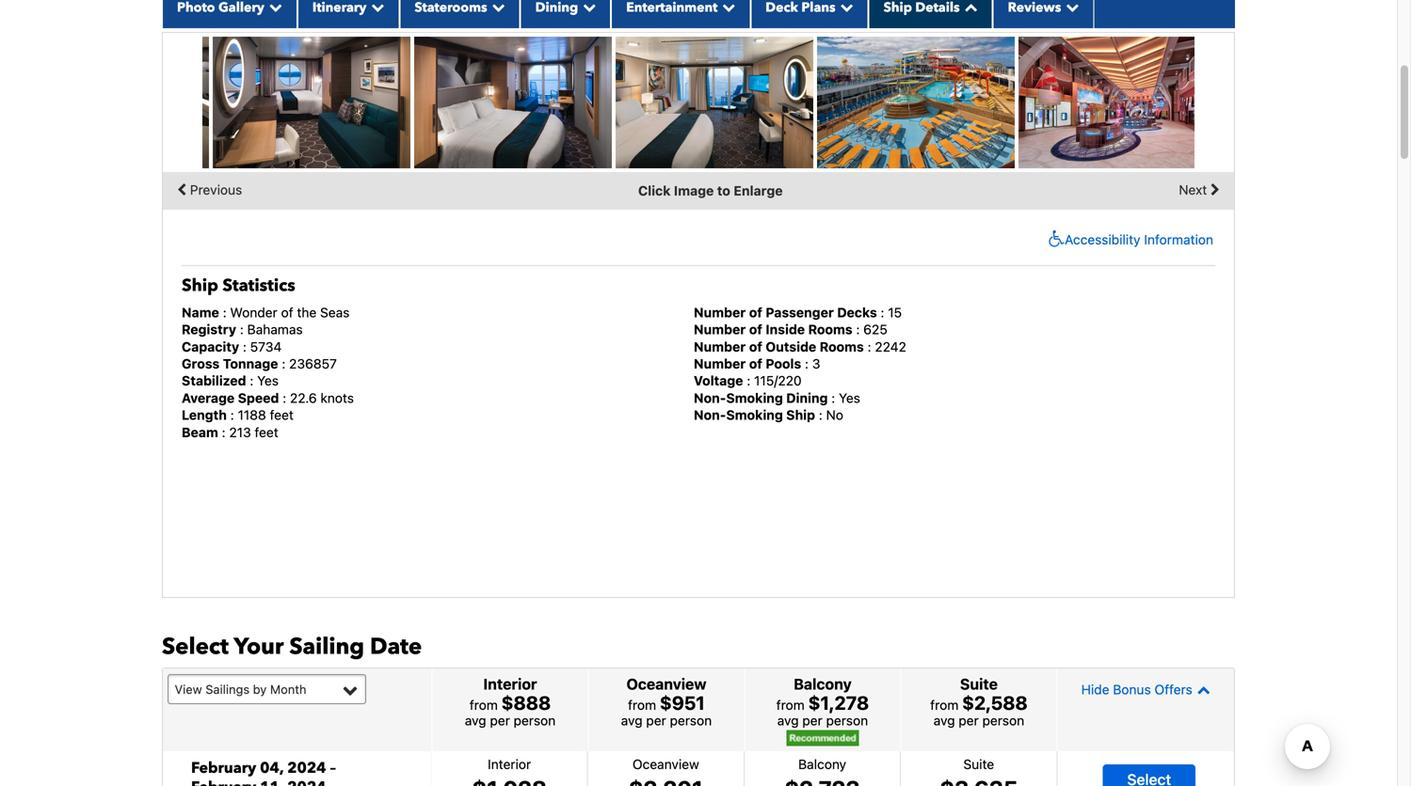 Task type: vqa. For each thing, say whether or not it's contained in the screenshot.


Task type: describe. For each thing, give the bounding box(es) containing it.
of left inside
[[749, 322, 762, 338]]

enlarge
[[734, 183, 783, 198]]

$2,588
[[962, 692, 1028, 714]]

interior from $888 avg per person
[[465, 676, 556, 729]]

: up 213
[[230, 408, 234, 423]]

115/220
[[754, 373, 802, 389]]

no
[[826, 408, 843, 423]]

photo gallery image thumbnails navigation
[[163, 172, 1234, 210]]

: down wonder
[[240, 322, 244, 338]]

0 vertical spatial feet
[[270, 408, 294, 423]]

select your sailing date
[[162, 632, 422, 663]]

pool image
[[817, 37, 1015, 168]]

average
[[182, 391, 235, 406]]

balcony image
[[414, 37, 612, 168]]

hide bonus offers link
[[1062, 674, 1229, 707]]

interior for interior from $888 avg per person
[[483, 676, 537, 694]]

balcony from $1,278 avg per person
[[776, 676, 869, 729]]

0 vertical spatial rooms
[[808, 322, 853, 338]]

$951
[[660, 692, 705, 714]]

person for $888
[[514, 713, 556, 729]]

dining
[[786, 391, 828, 406]]

gross
[[182, 356, 220, 372]]

: down "625"
[[868, 339, 871, 355]]

chevron right image
[[1211, 176, 1220, 204]]

: left no
[[819, 408, 823, 423]]

625
[[863, 322, 888, 338]]

per for $2,588
[[959, 713, 979, 729]]

person for $951
[[670, 713, 712, 729]]

interior for interior
[[488, 757, 531, 773]]

from for $1,278
[[776, 698, 805, 713]]

: up registry
[[223, 305, 227, 320]]

per for $888
[[490, 713, 510, 729]]

decks
[[837, 305, 877, 320]]

1 smoking from the top
[[726, 391, 783, 406]]

avg for $1,278
[[777, 713, 799, 729]]

4 chevron down image from the left
[[1061, 0, 1079, 13]]

accessibility information
[[1065, 232, 1213, 247]]

previous
[[186, 182, 242, 198]]

hide bonus offers
[[1081, 682, 1192, 698]]

person for $1,278
[[826, 713, 868, 729]]

5734
[[250, 339, 282, 355]]

suite for suite
[[963, 757, 994, 773]]

: left 115/220
[[747, 373, 751, 389]]

: left 213
[[222, 425, 226, 440]]

accessibility
[[1065, 232, 1141, 247]]

name
[[182, 305, 219, 320]]

4 number from the top
[[694, 356, 746, 372]]

image
[[674, 183, 714, 198]]

2 chevron down image from the left
[[578, 0, 596, 13]]

2 chevron down image from the left
[[487, 0, 505, 13]]

statistics
[[223, 274, 295, 297]]

number of passenger decks : 15 number of inside rooms : 625 number of outside rooms : 2242 number of pools : 3 voltage : 115/220 non-smoking dining : yes non-smoking ship : no
[[694, 305, 906, 423]]

3 number from the top
[[694, 339, 746, 355]]

your
[[234, 632, 284, 663]]

: down 5734
[[282, 356, 286, 372]]

: left 3
[[805, 356, 809, 372]]

suite for suite from $2,588 avg per person
[[960, 676, 998, 694]]

seas
[[320, 305, 350, 320]]

of left pools
[[749, 356, 762, 372]]

of left passenger
[[749, 305, 762, 320]]

: left '22.6'
[[283, 391, 286, 406]]

3
[[812, 356, 820, 372]]

person for $2,588
[[982, 713, 1024, 729]]

passenger
[[766, 305, 834, 320]]

wheelchair image
[[1044, 230, 1065, 249]]

view
[[175, 683, 202, 697]]

royal promenade image
[[1019, 37, 1216, 168]]

ship inside number of passenger decks : 15 number of inside rooms : 625 number of outside rooms : 2242 number of pools : 3 voltage : 115/220 non-smoking dining : yes non-smoking ship : no
[[786, 408, 815, 423]]

beam
[[182, 425, 218, 440]]

: up tonnage
[[243, 339, 247, 355]]

yes inside the ship statistics name : wonder of the seas registry : bahamas capacity : 5734 gross tonnage : 236857 stabilized : yes average speed : 22.6 knots length : 1188 feet beam : 213 feet
[[257, 373, 279, 389]]

registry
[[182, 322, 236, 338]]

$888
[[501, 692, 551, 714]]

ship statistics name : wonder of the seas registry : bahamas capacity : 5734 gross tonnage : 236857 stabilized : yes average speed : 22.6 knots length : 1188 feet beam : 213 feet
[[182, 274, 354, 440]]

: left 15
[[881, 305, 884, 320]]

outside
[[766, 339, 816, 355]]

oceanview image
[[213, 37, 410, 168]]

from for $888
[[470, 698, 498, 713]]

sailing
[[289, 632, 364, 663]]

balcony for balcony
[[798, 757, 846, 773]]

sailings
[[205, 683, 250, 697]]

bonus
[[1113, 682, 1151, 698]]

15
[[888, 305, 902, 320]]

interior image
[[11, 37, 209, 168]]



Task type: locate. For each thing, give the bounding box(es) containing it.
yes inside number of passenger decks : 15 number of inside rooms : 625 number of outside rooms : 2242 number of pools : 3 voltage : 115/220 non-smoking dining : yes non-smoking ship : no
[[839, 391, 860, 406]]

ship
[[182, 274, 218, 297], [786, 408, 815, 423]]

1 vertical spatial yes
[[839, 391, 860, 406]]

0 vertical spatial oceanview
[[626, 676, 706, 694]]

avg inside interior from $888 avg per person
[[465, 713, 486, 729]]

: down decks
[[856, 322, 860, 338]]

avg left $951
[[621, 713, 643, 729]]

person inside interior from $888 avg per person
[[514, 713, 556, 729]]

from inside suite from $2,588 avg per person
[[930, 698, 959, 713]]

suite inside suite from $2,588 avg per person
[[960, 676, 998, 694]]

chevron left image
[[177, 176, 186, 204]]

speed
[[238, 391, 279, 406]]

person
[[514, 713, 556, 729], [670, 713, 712, 729], [826, 713, 868, 729], [982, 713, 1024, 729]]

smoking
[[726, 391, 783, 406], [726, 408, 783, 423]]

of left outside
[[749, 339, 762, 355]]

month
[[270, 683, 306, 697]]

oceanview
[[626, 676, 706, 694], [633, 757, 699, 773]]

select
[[162, 632, 229, 663]]

2 number from the top
[[694, 322, 746, 338]]

of inside the ship statistics name : wonder of the seas registry : bahamas capacity : 5734 gross tonnage : 236857 stabilized : yes average speed : 22.6 knots length : 1188 feet beam : 213 feet
[[281, 305, 293, 320]]

balcony for balcony from $1,278 avg per person
[[794, 676, 852, 694]]

from left $888
[[470, 698, 498, 713]]

1 vertical spatial interior
[[488, 757, 531, 773]]

1188
[[238, 408, 266, 423]]

3 avg from the left
[[777, 713, 799, 729]]

click
[[638, 183, 671, 198]]

chevron down image
[[367, 0, 384, 13], [487, 0, 505, 13], [718, 0, 735, 13], [1061, 0, 1079, 13]]

feet
[[270, 408, 294, 423], [255, 425, 278, 440]]

previous link
[[172, 176, 242, 204]]

avg
[[465, 713, 486, 729], [621, 713, 643, 729], [777, 713, 799, 729], [934, 713, 955, 729]]

date
[[370, 632, 422, 663]]

3 per from the left
[[802, 713, 823, 729]]

per for $1,278
[[802, 713, 823, 729]]

2 avg from the left
[[621, 713, 643, 729]]

0 vertical spatial balcony
[[794, 676, 852, 694]]

1 vertical spatial oceanview
[[633, 757, 699, 773]]

yes up no
[[839, 391, 860, 406]]

4 person from the left
[[982, 713, 1024, 729]]

of left the
[[281, 305, 293, 320]]

bahamas
[[247, 322, 303, 338]]

wonder
[[230, 305, 278, 320]]

2 person from the left
[[670, 713, 712, 729]]

2 non- from the top
[[694, 408, 726, 423]]

to
[[717, 183, 730, 198]]

balcony
[[794, 676, 852, 694], [798, 757, 846, 773]]

february
[[191, 759, 256, 779]]

236857
[[289, 356, 337, 372]]

1 vertical spatial feet
[[255, 425, 278, 440]]

from for $2,588
[[930, 698, 959, 713]]

3 chevron down image from the left
[[718, 0, 735, 13]]

avg inside suite from $2,588 avg per person
[[934, 713, 955, 729]]

suite
[[960, 676, 998, 694], [963, 757, 994, 773]]

per inside suite from $2,588 avg per person
[[959, 713, 979, 729]]

2 from from the left
[[628, 698, 656, 713]]

4 avg from the left
[[934, 713, 955, 729]]

recommended image
[[786, 731, 859, 747]]

0 horizontal spatial chevron down image
[[264, 0, 282, 13]]

tonnage
[[223, 356, 278, 372]]

2 smoking from the top
[[726, 408, 783, 423]]

from
[[470, 698, 498, 713], [628, 698, 656, 713], [776, 698, 805, 713], [930, 698, 959, 713]]

1 non- from the top
[[694, 391, 726, 406]]

oceanview from $951 avg per person
[[621, 676, 712, 729]]

04,
[[260, 759, 283, 779]]

per inside oceanview from $951 avg per person
[[646, 713, 666, 729]]

1 vertical spatial smoking
[[726, 408, 783, 423]]

balcony up recommended image
[[794, 676, 852, 694]]

suite from $2,588 avg per person
[[930, 676, 1028, 729]]

non-
[[694, 391, 726, 406], [694, 408, 726, 423]]

per for $951
[[646, 713, 666, 729]]

avg for $951
[[621, 713, 643, 729]]

1 vertical spatial balcony
[[798, 757, 846, 773]]

from left $2,588
[[930, 698, 959, 713]]

per
[[490, 713, 510, 729], [646, 713, 666, 729], [802, 713, 823, 729], [959, 713, 979, 729]]

3 chevron down image from the left
[[836, 0, 853, 13]]

balcony inside balcony from $1,278 avg per person
[[794, 676, 852, 694]]

1 number from the top
[[694, 305, 746, 320]]

0 vertical spatial interior
[[483, 676, 537, 694]]

213
[[229, 425, 251, 440]]

0 vertical spatial yes
[[257, 373, 279, 389]]

suite image
[[616, 37, 813, 168]]

click image to enlarge
[[638, 183, 783, 198]]

: down tonnage
[[250, 373, 254, 389]]

4 from from the left
[[930, 698, 959, 713]]

1 per from the left
[[490, 713, 510, 729]]

person inside suite from $2,588 avg per person
[[982, 713, 1024, 729]]

: up no
[[831, 391, 835, 406]]

chevron up image
[[1192, 684, 1210, 697]]

1 from from the left
[[470, 698, 498, 713]]

0 horizontal spatial yes
[[257, 373, 279, 389]]

from up recommended image
[[776, 698, 805, 713]]

of
[[281, 305, 293, 320], [749, 305, 762, 320], [749, 322, 762, 338], [749, 339, 762, 355], [749, 356, 762, 372]]

from for $951
[[628, 698, 656, 713]]

hide
[[1081, 682, 1109, 698]]

offers
[[1155, 682, 1192, 698]]

from inside oceanview from $951 avg per person
[[628, 698, 656, 713]]

stabilized
[[182, 373, 246, 389]]

per inside interior from $888 avg per person
[[490, 713, 510, 729]]

2 horizontal spatial chevron down image
[[836, 0, 853, 13]]

from inside interior from $888 avg per person
[[470, 698, 498, 713]]

information
[[1144, 232, 1213, 247]]

accessibility information link
[[1044, 230, 1213, 249]]

from inside balcony from $1,278 avg per person
[[776, 698, 805, 713]]

1 avg from the left
[[465, 713, 486, 729]]

per inside balcony from $1,278 avg per person
[[802, 713, 823, 729]]

view sailings by month link
[[168, 675, 366, 705]]

view sailings by month
[[175, 683, 306, 697]]

inside
[[766, 322, 805, 338]]

0 vertical spatial suite
[[960, 676, 998, 694]]

2242
[[875, 339, 906, 355]]

yes up speed
[[257, 373, 279, 389]]

ship down dining
[[786, 408, 815, 423]]

0 vertical spatial non-
[[694, 391, 726, 406]]

rooms
[[808, 322, 853, 338], [820, 339, 864, 355]]

1 person from the left
[[514, 713, 556, 729]]

pools
[[766, 356, 801, 372]]

ship up name
[[182, 274, 218, 297]]

–
[[330, 759, 336, 779]]

22.6
[[290, 391, 317, 406]]

length
[[182, 408, 227, 423]]

cruise information element
[[0, 0, 1235, 599]]

feet down '22.6'
[[270, 408, 294, 423]]

interior inside interior from $888 avg per person
[[483, 676, 537, 694]]

1 chevron down image from the left
[[264, 0, 282, 13]]

1 horizontal spatial yes
[[839, 391, 860, 406]]

february 04, 2024 –
[[191, 759, 336, 779]]

4 per from the left
[[959, 713, 979, 729]]

person inside balcony from $1,278 avg per person
[[826, 713, 868, 729]]

oceanview inside oceanview from $951 avg per person
[[626, 676, 706, 694]]

person inside oceanview from $951 avg per person
[[670, 713, 712, 729]]

1 vertical spatial rooms
[[820, 339, 864, 355]]

by
[[253, 683, 267, 697]]

1 horizontal spatial ship
[[786, 408, 815, 423]]

0 horizontal spatial ship
[[182, 274, 218, 297]]

$1,278
[[808, 692, 869, 714]]

0 vertical spatial smoking
[[726, 391, 783, 406]]

2 per from the left
[[646, 713, 666, 729]]

rooms down decks
[[808, 322, 853, 338]]

avg left $888
[[465, 713, 486, 729]]

feet down 1188
[[255, 425, 278, 440]]

avg left $2,588
[[934, 713, 955, 729]]

number
[[694, 305, 746, 320], [694, 322, 746, 338], [694, 339, 746, 355], [694, 356, 746, 372]]

0 vertical spatial ship
[[182, 274, 218, 297]]

next link
[[1179, 176, 1225, 204]]

avg up recommended image
[[777, 713, 799, 729]]

interior
[[483, 676, 537, 694], [488, 757, 531, 773]]

the
[[297, 305, 317, 320]]

ship inside the ship statistics name : wonder of the seas registry : bahamas capacity : 5734 gross tonnage : 236857 stabilized : yes average speed : 22.6 knots length : 1188 feet beam : 213 feet
[[182, 274, 218, 297]]

avg inside balcony from $1,278 avg per person
[[777, 713, 799, 729]]

knots
[[320, 391, 354, 406]]

1 vertical spatial ship
[[786, 408, 815, 423]]

balcony down recommended image
[[798, 757, 846, 773]]

voltage
[[694, 373, 743, 389]]

chevron down image
[[264, 0, 282, 13], [578, 0, 596, 13], [836, 0, 853, 13]]

from left $951
[[628, 698, 656, 713]]

avg for $888
[[465, 713, 486, 729]]

2024
[[287, 759, 326, 779]]

3 from from the left
[[776, 698, 805, 713]]

rooms up 3
[[820, 339, 864, 355]]

avg for $2,588
[[934, 713, 955, 729]]

avg inside oceanview from $951 avg per person
[[621, 713, 643, 729]]

1 vertical spatial suite
[[963, 757, 994, 773]]

oceanview for oceanview from $951 avg per person
[[626, 676, 706, 694]]

oceanview for oceanview
[[633, 757, 699, 773]]

3 person from the left
[[826, 713, 868, 729]]

1 horizontal spatial chevron down image
[[578, 0, 596, 13]]

1 vertical spatial non-
[[694, 408, 726, 423]]

yes
[[257, 373, 279, 389], [839, 391, 860, 406]]

1 chevron down image from the left
[[367, 0, 384, 13]]

chevron up image
[[960, 0, 978, 13]]

capacity
[[182, 339, 239, 355]]

:
[[223, 305, 227, 320], [881, 305, 884, 320], [240, 322, 244, 338], [856, 322, 860, 338], [243, 339, 247, 355], [868, 339, 871, 355], [282, 356, 286, 372], [805, 356, 809, 372], [250, 373, 254, 389], [747, 373, 751, 389], [283, 391, 286, 406], [831, 391, 835, 406], [230, 408, 234, 423], [819, 408, 823, 423], [222, 425, 226, 440]]

next
[[1179, 182, 1211, 198]]



